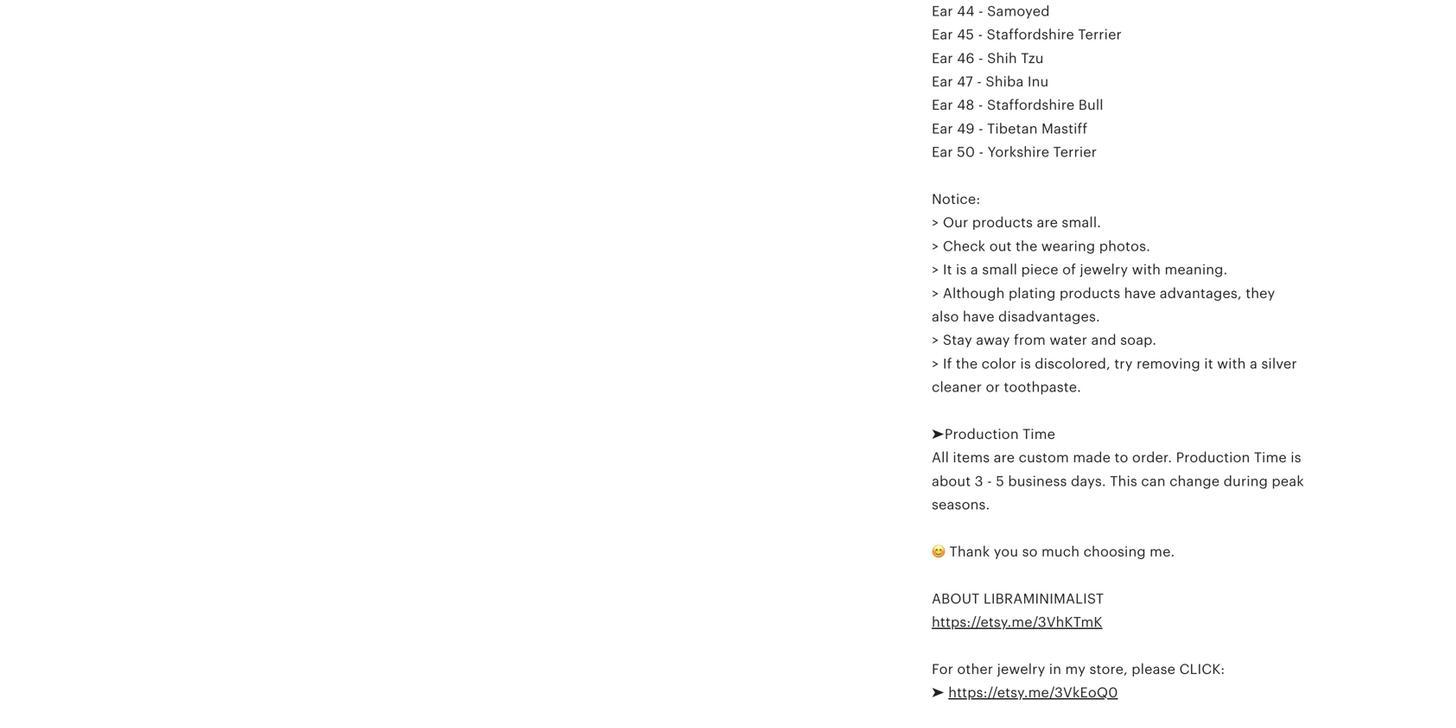 Task type: locate. For each thing, give the bounding box(es) containing it.
3 > from the top
[[932, 262, 940, 278]]

a up although at the top of page
[[971, 262, 979, 278]]

about
[[932, 474, 971, 489]]

0 vertical spatial with
[[1133, 262, 1162, 278]]

terrier up bull
[[1079, 27, 1123, 42]]

seasons.
[[932, 497, 991, 513]]

0 vertical spatial jewelry
[[1081, 262, 1129, 278]]

to
[[1115, 450, 1129, 466]]

- inside ➤production time all items are custom made to order. production time is about 3 - 5 business days. this can change during peak seasons.
[[988, 474, 993, 489]]

0 vertical spatial time
[[1023, 427, 1056, 442]]

0 vertical spatial is
[[957, 262, 967, 278]]

1 vertical spatial have
[[963, 309, 995, 325]]

meaning.
[[1165, 262, 1228, 278]]

piece
[[1022, 262, 1059, 278]]

➤production
[[932, 427, 1019, 442]]

- right 47
[[977, 74, 982, 90]]

1 horizontal spatial products
[[1060, 286, 1121, 301]]

are up 5
[[994, 450, 1016, 466]]

away
[[977, 333, 1011, 348]]

- right 45
[[979, 27, 984, 42]]

50
[[958, 145, 976, 160]]

1 horizontal spatial the
[[1016, 239, 1038, 254]]

https://etsy.me/3vhktmk link
[[932, 615, 1103, 630]]

1 vertical spatial jewelry
[[998, 662, 1046, 678]]

have down although at the top of page
[[963, 309, 995, 325]]

shiba
[[986, 74, 1024, 90]]

products
[[973, 215, 1034, 231], [1060, 286, 1121, 301]]

is down the from
[[1021, 356, 1032, 372]]

jewelry up https://etsy.me/3vkeoq0
[[998, 662, 1046, 678]]

0 horizontal spatial time
[[1023, 427, 1056, 442]]

1 horizontal spatial are
[[1037, 215, 1059, 231]]

much
[[1042, 544, 1080, 560]]

> up also
[[932, 286, 940, 301]]

advantages,
[[1160, 286, 1243, 301]]

also
[[932, 309, 960, 325]]

4 > from the top
[[932, 286, 940, 301]]

ear left 49
[[932, 121, 954, 137]]

my
[[1066, 662, 1086, 678]]

are inside notice: > our products are small. > check out the wearing photos. > it is a small piece of jewelry with meaning. > although plating products have advantages, they also have disadvantages. > stay away from water and soap. > if the color is discolored, try removing it with a silver cleaner or toothpaste.
[[1037, 215, 1059, 231]]

> left our
[[932, 215, 940, 231]]

the right 'if'
[[956, 356, 978, 372]]

are
[[1037, 215, 1059, 231], [994, 450, 1016, 466]]

😊
[[932, 544, 946, 560]]

1 vertical spatial are
[[994, 450, 1016, 466]]

peak
[[1273, 474, 1305, 489]]

please
[[1132, 662, 1176, 678]]

small
[[983, 262, 1018, 278]]

jewelry down photos.
[[1081, 262, 1129, 278]]

is
[[957, 262, 967, 278], [1021, 356, 1032, 372], [1291, 450, 1302, 466]]

5 > from the top
[[932, 333, 940, 348]]

1 horizontal spatial is
[[1021, 356, 1032, 372]]

with right it
[[1218, 356, 1247, 372]]

can
[[1142, 474, 1166, 489]]

staffordshire
[[987, 27, 1075, 42], [988, 97, 1075, 113]]

products down the "of"
[[1060, 286, 1121, 301]]

are inside ➤production time all items are custom made to order. production time is about 3 - 5 business days. this can change during peak seasons.
[[994, 450, 1016, 466]]

0 vertical spatial staffordshire
[[987, 27, 1075, 42]]

time
[[1023, 427, 1056, 442], [1255, 450, 1288, 466]]

is right it
[[957, 262, 967, 278]]

2 horizontal spatial is
[[1291, 450, 1302, 466]]

time up custom
[[1023, 427, 1056, 442]]

disadvantages.
[[999, 309, 1101, 325]]

thank
[[950, 544, 991, 560]]

of
[[1063, 262, 1077, 278]]

a left silver
[[1251, 356, 1258, 372]]

> left 'if'
[[932, 356, 940, 372]]

removing
[[1137, 356, 1201, 372]]

ear left 48 at the top right
[[932, 97, 954, 113]]

49
[[958, 121, 975, 137]]

1 horizontal spatial with
[[1218, 356, 1247, 372]]

6 ear from the top
[[932, 121, 954, 137]]

are for small.
[[1037, 215, 1059, 231]]

0 horizontal spatial a
[[971, 262, 979, 278]]

➤
[[932, 685, 945, 701]]

jewelry
[[1081, 262, 1129, 278], [998, 662, 1046, 678]]

products up out
[[973, 215, 1034, 231]]

have up soap.
[[1125, 286, 1157, 301]]

are up wearing on the right of the page
[[1037, 215, 1059, 231]]

time up peak
[[1255, 450, 1288, 466]]

ear left 45
[[932, 27, 954, 42]]

the
[[1016, 239, 1038, 254], [956, 356, 978, 372]]

ear left 44
[[932, 3, 954, 19]]

-
[[979, 3, 984, 19], [979, 27, 984, 42], [979, 50, 984, 66], [977, 74, 982, 90], [979, 97, 984, 113], [979, 121, 984, 137], [979, 145, 984, 160], [988, 474, 993, 489]]

ear left 50
[[932, 145, 954, 160]]

about
[[932, 591, 980, 607]]

2 vertical spatial is
[[1291, 450, 1302, 466]]

terrier
[[1079, 27, 1123, 42], [1054, 145, 1098, 160]]

staffordshire up tzu
[[987, 27, 1075, 42]]

change
[[1170, 474, 1221, 489]]

small.
[[1062, 215, 1102, 231]]

1 vertical spatial staffordshire
[[988, 97, 1075, 113]]

https://etsy.me/3vkeoq0 link
[[949, 685, 1119, 701]]

1 vertical spatial the
[[956, 356, 978, 372]]

production
[[1177, 450, 1251, 466]]

- right 49
[[979, 121, 984, 137]]

➤production time all items are custom made to order. production time is about 3 - 5 business days. this can change during peak seasons.
[[932, 427, 1305, 513]]

have
[[1125, 286, 1157, 301], [963, 309, 995, 325]]

1 vertical spatial time
[[1255, 450, 1288, 466]]

a
[[971, 262, 979, 278], [1251, 356, 1258, 372]]

1 horizontal spatial jewelry
[[1081, 262, 1129, 278]]

photos.
[[1100, 239, 1151, 254]]

> left 'stay'
[[932, 333, 940, 348]]

our
[[943, 215, 969, 231]]

store,
[[1090, 662, 1129, 678]]

0 horizontal spatial jewelry
[[998, 662, 1046, 678]]

1 horizontal spatial have
[[1125, 286, 1157, 301]]

terrier down mastiff
[[1054, 145, 1098, 160]]

click:
[[1180, 662, 1226, 678]]

https://etsy.me/3vhktmk
[[932, 615, 1103, 630]]

custom
[[1019, 450, 1070, 466]]

0 vertical spatial are
[[1037, 215, 1059, 231]]

staffordshire down inu at the top of page
[[988, 97, 1075, 113]]

ear left 46
[[932, 50, 954, 66]]

45
[[958, 27, 975, 42]]

ear
[[932, 3, 954, 19], [932, 27, 954, 42], [932, 50, 954, 66], [932, 74, 954, 90], [932, 97, 954, 113], [932, 121, 954, 137], [932, 145, 954, 160]]

with
[[1133, 262, 1162, 278], [1218, 356, 1247, 372]]

samoyed
[[988, 3, 1050, 19]]

0 horizontal spatial are
[[994, 450, 1016, 466]]

> left check on the right of the page
[[932, 239, 940, 254]]

is up peak
[[1291, 450, 1302, 466]]

- left 5
[[988, 474, 993, 489]]

>
[[932, 215, 940, 231], [932, 239, 940, 254], [932, 262, 940, 278], [932, 286, 940, 301], [932, 333, 940, 348], [932, 356, 940, 372]]

> left it
[[932, 262, 940, 278]]

0 horizontal spatial products
[[973, 215, 1034, 231]]

2 > from the top
[[932, 239, 940, 254]]

0 horizontal spatial with
[[1133, 262, 1162, 278]]

1 vertical spatial a
[[1251, 356, 1258, 372]]

1 vertical spatial with
[[1218, 356, 1247, 372]]

46
[[958, 50, 975, 66]]

- right 44
[[979, 3, 984, 19]]

the right out
[[1016, 239, 1038, 254]]

jewelry inside for other jewelry in my store, please click: ➤ https://etsy.me/3vkeoq0
[[998, 662, 1046, 678]]

ear 44 - samoyed ear 45 - staffordshire terrier ear 46 - shih tzu ear 47 - shiba inu ear 48 - staffordshire bull ear 49 - tibetan mastiff ear 50 - yorkshire terrier
[[932, 3, 1123, 160]]

days.
[[1072, 474, 1107, 489]]

water
[[1050, 333, 1088, 348]]

jewelry inside notice: > our products are small. > check out the wearing photos. > it is a small piece of jewelry with meaning. > although plating products have advantages, they also have disadvantages. > stay away from water and soap. > if the color is discolored, try removing it with a silver cleaner or toothpaste.
[[1081, 262, 1129, 278]]

order.
[[1133, 450, 1173, 466]]

ear left 47
[[932, 74, 954, 90]]

for other jewelry in my store, please click: ➤ https://etsy.me/3vkeoq0
[[932, 662, 1226, 701]]

with down photos.
[[1133, 262, 1162, 278]]



Task type: vqa. For each thing, say whether or not it's contained in the screenshot.
Shipping corresponding to 16.02
no



Task type: describe. For each thing, give the bounding box(es) containing it.
tzu
[[1022, 50, 1044, 66]]

0 vertical spatial have
[[1125, 286, 1157, 301]]

all
[[932, 450, 950, 466]]

0 vertical spatial products
[[973, 215, 1034, 231]]

soap.
[[1121, 333, 1157, 348]]

wearing
[[1042, 239, 1096, 254]]

so
[[1023, 544, 1038, 560]]

they
[[1246, 286, 1276, 301]]

cleaner
[[932, 380, 983, 395]]

- right 50
[[979, 145, 984, 160]]

other
[[958, 662, 994, 678]]

7 ear from the top
[[932, 145, 954, 160]]

5
[[996, 474, 1005, 489]]

about libraminimalist https://etsy.me/3vhktmk
[[932, 591, 1105, 630]]

mastiff
[[1042, 121, 1088, 137]]

if
[[943, 356, 953, 372]]

4 ear from the top
[[932, 74, 954, 90]]

bull
[[1079, 97, 1104, 113]]

this
[[1111, 474, 1138, 489]]

out
[[990, 239, 1012, 254]]

for
[[932, 662, 954, 678]]

it
[[1205, 356, 1214, 372]]

during
[[1224, 474, 1269, 489]]

3 ear from the top
[[932, 50, 954, 66]]

44
[[958, 3, 975, 19]]

2 ear from the top
[[932, 27, 954, 42]]

0 horizontal spatial the
[[956, 356, 978, 372]]

notice:
[[932, 192, 981, 207]]

toothpaste.
[[1004, 380, 1082, 395]]

48
[[958, 97, 975, 113]]

0 vertical spatial terrier
[[1079, 27, 1123, 42]]

0 vertical spatial a
[[971, 262, 979, 278]]

silver
[[1262, 356, 1298, 372]]

stay
[[943, 333, 973, 348]]

tibetan
[[988, 121, 1038, 137]]

https://etsy.me/3vkeoq0
[[949, 685, 1119, 701]]

0 horizontal spatial have
[[963, 309, 995, 325]]

1 horizontal spatial a
[[1251, 356, 1258, 372]]

- right 48 at the top right
[[979, 97, 984, 113]]

from
[[1014, 333, 1046, 348]]

shih
[[988, 50, 1018, 66]]

yorkshire
[[988, 145, 1050, 160]]

in
[[1050, 662, 1062, 678]]

libraminimalist
[[984, 591, 1105, 607]]

1 ear from the top
[[932, 3, 954, 19]]

items
[[953, 450, 991, 466]]

notice: > our products are small. > check out the wearing photos. > it is a small piece of jewelry with meaning. > although plating products have advantages, they also have disadvantages. > stay away from water and soap. > if the color is discolored, try removing it with a silver cleaner or toothpaste.
[[932, 192, 1298, 395]]

2 staffordshire from the top
[[988, 97, 1075, 113]]

1 > from the top
[[932, 215, 940, 231]]

although
[[943, 286, 1005, 301]]

0 vertical spatial the
[[1016, 239, 1038, 254]]

6 > from the top
[[932, 356, 940, 372]]

and
[[1092, 333, 1117, 348]]

1 vertical spatial products
[[1060, 286, 1121, 301]]

it
[[943, 262, 953, 278]]

1 staffordshire from the top
[[987, 27, 1075, 42]]

me.
[[1150, 544, 1176, 560]]

5 ear from the top
[[932, 97, 954, 113]]

- right 46
[[979, 50, 984, 66]]

or
[[986, 380, 1001, 395]]

business
[[1009, 474, 1068, 489]]

1 vertical spatial is
[[1021, 356, 1032, 372]]

are for custom
[[994, 450, 1016, 466]]

3
[[975, 474, 984, 489]]

1 horizontal spatial time
[[1255, 450, 1288, 466]]

check
[[943, 239, 986, 254]]

try
[[1115, 356, 1133, 372]]

color
[[982, 356, 1017, 372]]

made
[[1074, 450, 1111, 466]]

is inside ➤production time all items are custom made to order. production time is about 3 - 5 business days. this can change during peak seasons.
[[1291, 450, 1302, 466]]

choosing
[[1084, 544, 1147, 560]]

discolored,
[[1035, 356, 1111, 372]]

plating
[[1009, 286, 1056, 301]]

0 horizontal spatial is
[[957, 262, 967, 278]]

inu
[[1028, 74, 1049, 90]]

1 vertical spatial terrier
[[1054, 145, 1098, 160]]

😊 thank you so much choosing me.
[[932, 544, 1176, 560]]

47
[[958, 74, 974, 90]]

you
[[994, 544, 1019, 560]]



